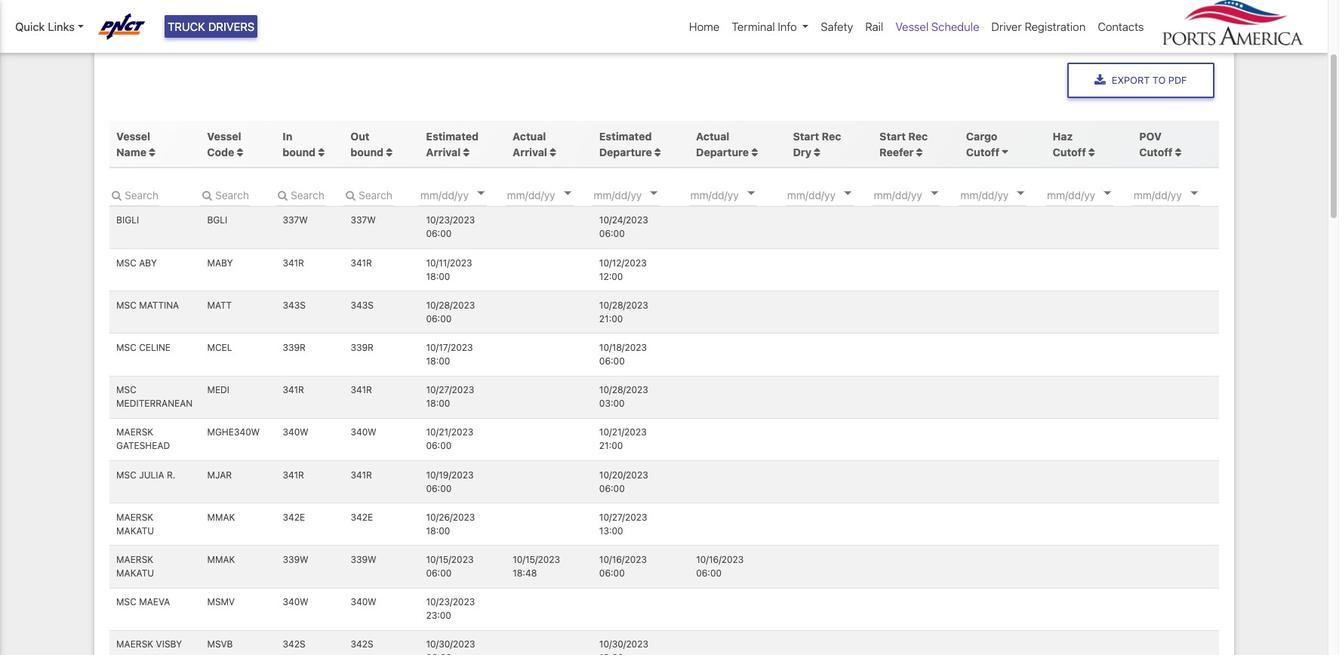 Task type: locate. For each thing, give the bounding box(es) containing it.
18:00 inside "10/11/2023 18:00"
[[426, 271, 450, 282]]

339r
[[283, 342, 306, 353], [351, 342, 374, 353]]

safety
[[821, 20, 854, 33]]

1 339w from the left
[[283, 554, 309, 566]]

0 horizontal spatial 10/16/2023
[[599, 554, 647, 566]]

0 horizontal spatial cutoff
[[967, 146, 1000, 158]]

343s
[[283, 300, 306, 311], [351, 300, 374, 311]]

vessel schedule
[[154, 18, 244, 31], [896, 20, 980, 33]]

maersk for 342s
[[116, 639, 153, 650]]

maersk makatu up msc maeva
[[116, 554, 154, 579]]

contacts link
[[1092, 12, 1150, 41]]

haz
[[1053, 130, 1073, 142]]

maeva
[[139, 597, 170, 608]]

vessel code
[[207, 130, 241, 158]]

1 horizontal spatial 337w
[[351, 215, 376, 226]]

2 mm/dd/yy field from the left
[[506, 183, 596, 206]]

arrival inside estimated arrival
[[426, 146, 461, 158]]

3 open calendar image from the left
[[1104, 192, 1112, 195]]

1 18:00 from the top
[[426, 271, 450, 282]]

makatu down msc julia r.
[[116, 525, 154, 537]]

start rec dry
[[793, 130, 842, 158]]

10/23/2023
[[426, 215, 475, 226], [426, 597, 475, 608]]

3 msc from the top
[[116, 342, 137, 353]]

start for reefer
[[880, 130, 906, 142]]

1 vertical spatial 21:00
[[599, 441, 623, 452]]

10/15/2023
[[426, 554, 474, 566], [513, 554, 560, 566]]

10/28/2023 06:00
[[426, 300, 475, 325]]

0 horizontal spatial 342e
[[283, 512, 305, 523]]

open calendar image
[[564, 192, 571, 195], [651, 192, 658, 195], [1104, 192, 1112, 195], [1191, 192, 1198, 195]]

mmak up msmv
[[207, 554, 235, 566]]

21:00 inside 10/21/2023 21:00
[[599, 441, 623, 452]]

1 vertical spatial makatu
[[116, 568, 154, 579]]

21:00 up '10/20/2023'
[[599, 441, 623, 452]]

06:00 inside 10/19/2023 06:00
[[426, 483, 452, 494]]

mm/dd/yy field for 3rd open calendar icon from the right
[[786, 183, 877, 206]]

start inside the start rec reefer
[[880, 130, 906, 142]]

1 horizontal spatial vessel schedule
[[896, 20, 980, 33]]

0 horizontal spatial arrival
[[426, 146, 461, 158]]

1 horizontal spatial estimated
[[599, 130, 652, 142]]

2 open calendar image from the left
[[651, 192, 658, 195]]

cutoff down haz
[[1053, 146, 1087, 158]]

maersk inside maersk gateshead
[[116, 427, 153, 438]]

msc left maeva
[[116, 597, 137, 608]]

2 actual from the left
[[696, 130, 730, 142]]

maersk
[[116, 427, 153, 438], [116, 512, 153, 523], [116, 554, 153, 566], [116, 639, 153, 650]]

1 342s from the left
[[283, 639, 306, 650]]

1 horizontal spatial 10/30/2023
[[599, 639, 649, 650]]

rec left the start rec reefer
[[822, 130, 842, 142]]

0 vertical spatial 21:00
[[599, 313, 623, 325]]

rec for start rec dry
[[822, 130, 842, 142]]

2 maersk from the top
[[116, 512, 153, 523]]

2 estimated from the left
[[599, 130, 652, 142]]

10/15/2023 up 18:48
[[513, 554, 560, 566]]

1 rec from the left
[[822, 130, 842, 142]]

1 vertical spatial mmak
[[207, 554, 235, 566]]

terminal info
[[732, 20, 797, 33]]

18:00 down 10/26/2023
[[426, 525, 450, 537]]

1 horizontal spatial 10/16/2023
[[696, 554, 744, 566]]

06:00 inside the 10/15/2023 06:00
[[426, 568, 452, 579]]

mghe340w
[[207, 427, 260, 438]]

0 horizontal spatial 10/16/2023 06:00
[[599, 554, 647, 579]]

msc left the celine
[[116, 342, 137, 353]]

rec
[[822, 130, 842, 142], [909, 130, 928, 142]]

bound inside the 'out bound'
[[351, 146, 384, 158]]

18:00 inside the 10/26/2023 18:00
[[426, 525, 450, 537]]

msc for msc mediterranean
[[116, 385, 137, 396]]

1 vertical spatial 10/27/2023
[[599, 512, 648, 523]]

1 vertical spatial maersk makatu
[[116, 554, 154, 579]]

1 vertical spatial 10/23/2023
[[426, 597, 475, 608]]

0 horizontal spatial 339r
[[283, 342, 306, 353]]

2 21:00 from the top
[[599, 441, 623, 452]]

10/15/2023 down the 10/26/2023 18:00 on the left of the page
[[426, 554, 474, 566]]

start up reefer
[[880, 130, 906, 142]]

18:00 inside 10/17/2023 18:00
[[426, 356, 450, 367]]

10/23/2023 up 10/11/2023
[[426, 215, 475, 226]]

1 horizontal spatial rec
[[909, 130, 928, 142]]

3 maersk from the top
[[116, 554, 153, 566]]

1 cutoff from the left
[[967, 146, 1000, 158]]

estimated inside estimated departure
[[599, 130, 652, 142]]

in
[[283, 130, 293, 142]]

truck drivers link
[[165, 15, 258, 38]]

10/15/2023 for 06:00
[[426, 554, 474, 566]]

10/19/2023
[[426, 469, 474, 481]]

1 horizontal spatial actual
[[696, 130, 730, 142]]

vessel left drivers
[[154, 18, 190, 31]]

10/18/2023 06:00
[[599, 342, 647, 367]]

0 horizontal spatial 10/27/2023
[[426, 385, 474, 396]]

schedule
[[193, 18, 244, 31], [932, 20, 980, 33]]

estimated departure
[[599, 130, 652, 158]]

makatu for 339w
[[116, 568, 154, 579]]

10/30/2023
[[426, 639, 475, 650], [599, 639, 649, 650]]

18:00 for 10/27/2023 18:00
[[426, 398, 450, 409]]

3 mm/dd/yy field from the left
[[592, 183, 683, 206]]

actual inside actual arrival
[[513, 130, 546, 142]]

1 horizontal spatial schedule
[[932, 20, 980, 33]]

0 vertical spatial 10/23/2023
[[426, 215, 475, 226]]

mm/dd/yy field down actual arrival on the left top of the page
[[506, 183, 596, 206]]

export to pdf link
[[1068, 62, 1215, 98]]

aby
[[139, 257, 157, 269]]

open calendar image
[[477, 192, 485, 195], [747, 192, 755, 195], [844, 192, 852, 195], [931, 192, 938, 195], [1018, 192, 1025, 195]]

msc up mediterranean
[[116, 385, 137, 396]]

5 open calendar image from the left
[[1018, 192, 1025, 195]]

0 horizontal spatial actual
[[513, 130, 546, 142]]

10/20/2023
[[599, 469, 648, 481]]

1 10/15/2023 from the left
[[426, 554, 474, 566]]

bound down in
[[283, 146, 316, 158]]

10/21/2023 for 06:00
[[426, 427, 474, 438]]

18:00 inside 10/27/2023 18:00
[[426, 398, 450, 409]]

departure for actual
[[696, 146, 749, 158]]

msc left julia in the left bottom of the page
[[116, 469, 137, 481]]

1 10/16/2023 from the left
[[599, 554, 647, 566]]

1 open calendar image from the left
[[477, 192, 485, 195]]

actual for actual departure
[[696, 130, 730, 142]]

0 horizontal spatial 343s
[[283, 300, 306, 311]]

vessel right rail
[[896, 20, 929, 33]]

bound for out
[[351, 146, 384, 158]]

2 342s from the left
[[351, 639, 373, 650]]

10/27/2023 for 13:00
[[599, 512, 648, 523]]

mm/dd/yy field down actual departure
[[689, 183, 780, 206]]

msc inside msc mediterranean
[[116, 385, 137, 396]]

06:00 inside 10/23/2023 06:00
[[426, 228, 452, 240]]

bigli
[[116, 215, 139, 226]]

msmv
[[207, 597, 235, 608]]

2 departure from the left
[[696, 146, 749, 158]]

12:00
[[599, 271, 623, 282]]

actual
[[513, 130, 546, 142], [696, 130, 730, 142]]

0 horizontal spatial estimated
[[426, 130, 479, 142]]

0 horizontal spatial 339w
[[283, 554, 309, 566]]

home left terminal
[[689, 20, 720, 33]]

driver registration link
[[986, 12, 1092, 41]]

10/16/2023 06:00
[[599, 554, 647, 579], [696, 554, 744, 579]]

mattina
[[139, 300, 179, 311]]

1 horizontal spatial 342s
[[351, 639, 373, 650]]

terminal
[[732, 20, 775, 33]]

1 horizontal spatial 339r
[[351, 342, 374, 353]]

10/28/2023 down 12:00
[[599, 300, 649, 311]]

18:00 down 10/17/2023
[[426, 356, 450, 367]]

bound inside the in bound
[[283, 146, 316, 158]]

4 18:00 from the top
[[426, 525, 450, 537]]

10/18/2023
[[599, 342, 647, 353]]

0 vertical spatial makatu
[[116, 525, 154, 537]]

10/28/2023
[[426, 300, 475, 311], [599, 300, 649, 311], [599, 385, 649, 396]]

2 open calendar image from the left
[[747, 192, 755, 195]]

1 mmak from the top
[[207, 512, 235, 523]]

mm/dd/yy field for fifth open calendar icon from left
[[959, 183, 1050, 206]]

1 10/23/2023 from the top
[[426, 215, 475, 226]]

msc julia r.
[[116, 469, 175, 481]]

10/21/2023 down 10/27/2023 18:00
[[426, 427, 474, 438]]

actual inside actual departure
[[696, 130, 730, 142]]

1 start from the left
[[793, 130, 820, 142]]

cutoff down pov
[[1140, 146, 1173, 158]]

340w
[[283, 427, 309, 438], [351, 427, 377, 438], [283, 597, 309, 608], [351, 597, 377, 608]]

1 horizontal spatial home link
[[683, 12, 726, 41]]

1 horizontal spatial 10/21/2023
[[599, 427, 647, 438]]

1 estimated from the left
[[426, 130, 479, 142]]

0 vertical spatial maersk makatu
[[116, 512, 154, 537]]

mm/dd/yy field
[[419, 183, 510, 206], [506, 183, 596, 206], [592, 183, 683, 206], [689, 183, 780, 206], [786, 183, 877, 206], [873, 183, 963, 206], [959, 183, 1050, 206], [1046, 183, 1137, 206], [1133, 183, 1223, 206]]

2 18:00 from the top
[[426, 356, 450, 367]]

0 vertical spatial 10/27/2023
[[426, 385, 474, 396]]

quick links link
[[15, 18, 84, 35]]

1 horizontal spatial bound
[[351, 146, 384, 158]]

maersk makatu down msc julia r.
[[116, 512, 154, 537]]

1 maersk makatu from the top
[[116, 512, 154, 537]]

2 339r from the left
[[351, 342, 374, 353]]

msc left the aby
[[116, 257, 137, 269]]

home link right links
[[106, 18, 139, 31]]

2 10/23/2023 from the top
[[426, 597, 475, 608]]

estimated for arrival
[[426, 130, 479, 142]]

r.
[[167, 469, 175, 481]]

10/27/2023 down 10/17/2023 18:00
[[426, 385, 474, 396]]

10/19/2023 06:00
[[426, 469, 474, 494]]

maersk makatu for 342e
[[116, 512, 154, 537]]

msc left mattina
[[116, 300, 137, 311]]

10/28/2023 down "10/11/2023 18:00" at top
[[426, 300, 475, 311]]

10/21/2023
[[426, 427, 474, 438], [599, 427, 647, 438]]

mm/dd/yy field up 10/24/2023 on the left
[[592, 183, 683, 206]]

maby
[[207, 257, 233, 269]]

10/27/2023 for 18:00
[[426, 385, 474, 396]]

start up the dry
[[793, 130, 820, 142]]

1 departure from the left
[[599, 146, 652, 158]]

2 maersk makatu from the top
[[116, 554, 154, 579]]

339w
[[283, 554, 309, 566], [351, 554, 377, 566]]

10/21/2023 21:00
[[599, 427, 647, 452]]

mmak down the "mjar"
[[207, 512, 235, 523]]

mm/dd/yy field for 3rd open calendar image from the left
[[1046, 183, 1137, 206]]

18:00
[[426, 271, 450, 282], [426, 356, 450, 367], [426, 398, 450, 409], [426, 525, 450, 537]]

6 msc from the top
[[116, 597, 137, 608]]

1 horizontal spatial cutoff
[[1053, 146, 1087, 158]]

home link
[[683, 12, 726, 41], [106, 18, 139, 31]]

2 10/21/2023 from the left
[[599, 427, 647, 438]]

21:00 for 10/28/2023 21:00
[[599, 313, 623, 325]]

2 makatu from the top
[[116, 568, 154, 579]]

home right links
[[106, 18, 139, 31]]

10/28/2023 for 21:00
[[599, 300, 649, 311]]

maersk left visby
[[116, 639, 153, 650]]

10/28/2023 03:00
[[599, 385, 649, 409]]

18:00 down 10/11/2023
[[426, 271, 450, 282]]

4 maersk from the top
[[116, 639, 153, 650]]

4 open calendar image from the left
[[931, 192, 938, 195]]

mjar
[[207, 469, 232, 481]]

0 horizontal spatial 10/30/2023
[[426, 639, 475, 650]]

2 bound from the left
[[351, 146, 384, 158]]

maersk down msc julia r.
[[116, 512, 153, 523]]

msc mediterranean
[[116, 385, 193, 409]]

0 horizontal spatial rec
[[822, 130, 842, 142]]

mm/dd/yy field down the dry
[[786, 183, 877, 206]]

1 21:00 from the top
[[599, 313, 623, 325]]

rec inside start rec dry
[[822, 130, 842, 142]]

1 mm/dd/yy field from the left
[[419, 183, 510, 206]]

10/27/2023 18:00
[[426, 385, 474, 409]]

2 start from the left
[[880, 130, 906, 142]]

10/21/2023 for 21:00
[[599, 427, 647, 438]]

1 horizontal spatial departure
[[696, 146, 749, 158]]

2 10/15/2023 from the left
[[513, 554, 560, 566]]

msc for msc mattina
[[116, 300, 137, 311]]

18:00 up 10/21/2023 06:00
[[426, 398, 450, 409]]

0 horizontal spatial 337w
[[283, 215, 308, 226]]

1 horizontal spatial start
[[880, 130, 906, 142]]

1 makatu from the top
[[116, 525, 154, 537]]

2 msc from the top
[[116, 300, 137, 311]]

5 mm/dd/yy field from the left
[[786, 183, 877, 206]]

mm/dd/yy field for first open calendar image
[[506, 183, 596, 206]]

0 vertical spatial mmak
[[207, 512, 235, 523]]

10/26/2023
[[426, 512, 475, 523]]

arrival for actual arrival
[[513, 146, 547, 158]]

13:00
[[599, 525, 623, 537]]

1 horizontal spatial 339w
[[351, 554, 377, 566]]

departure
[[599, 146, 652, 158], [696, 146, 749, 158]]

mm/dd/yy field down pov cutoff
[[1133, 183, 1223, 206]]

mm/dd/yy field up 10/23/2023 06:00
[[419, 183, 510, 206]]

4 mm/dd/yy field from the left
[[689, 183, 780, 206]]

1 10/21/2023 from the left
[[426, 427, 474, 438]]

4 msc from the top
[[116, 385, 137, 396]]

0 horizontal spatial 10/15/2023
[[426, 554, 474, 566]]

10/21/2023 down 03:00
[[599, 427, 647, 438]]

10/28/2023 up 03:00
[[599, 385, 649, 396]]

rec up reefer
[[909, 130, 928, 142]]

gateshead
[[116, 441, 170, 452]]

makatu for 342e
[[116, 525, 154, 537]]

1 horizontal spatial 342e
[[351, 512, 373, 523]]

reefer
[[880, 146, 914, 158]]

maersk makatu
[[116, 512, 154, 537], [116, 554, 154, 579]]

0 horizontal spatial start
[[793, 130, 820, 142]]

10/28/2023 for 03:00
[[599, 385, 649, 396]]

2 10/16/2023 06:00 from the left
[[696, 554, 744, 579]]

2 mmak from the top
[[207, 554, 235, 566]]

julia
[[139, 469, 164, 481]]

06:00 inside 10/18/2023 06:00
[[599, 356, 625, 367]]

rec inside the start rec reefer
[[909, 130, 928, 142]]

21:00 inside "10/28/2023 21:00"
[[599, 313, 623, 325]]

start inside start rec dry
[[793, 130, 820, 142]]

2 cutoff from the left
[[1053, 146, 1087, 158]]

0 horizontal spatial 342s
[[283, 639, 306, 650]]

0 horizontal spatial bound
[[283, 146, 316, 158]]

1 horizontal spatial 10/15/2023
[[513, 554, 560, 566]]

3 cutoff from the left
[[1140, 146, 1173, 158]]

03:00
[[599, 398, 625, 409]]

1 actual from the left
[[513, 130, 546, 142]]

mm/dd/yy field for second open calendar icon
[[689, 183, 780, 206]]

home link left terminal
[[683, 12, 726, 41]]

1 arrival from the left
[[426, 146, 461, 158]]

0 horizontal spatial 10/21/2023
[[426, 427, 474, 438]]

mm/dd/yy field down cargo cutoff
[[959, 183, 1050, 206]]

maersk up gateshead
[[116, 427, 153, 438]]

1 343s from the left
[[283, 300, 306, 311]]

5 msc from the top
[[116, 469, 137, 481]]

10/23/2023 up 23:00
[[426, 597, 475, 608]]

None field
[[109, 183, 159, 206], [200, 183, 250, 206], [276, 183, 325, 206], [343, 183, 393, 206], [109, 183, 159, 206], [200, 183, 250, 206], [276, 183, 325, 206], [343, 183, 393, 206]]

1 horizontal spatial 10/16/2023 06:00
[[696, 554, 744, 579]]

10/23/2023 for 23:00
[[426, 597, 475, 608]]

quick
[[15, 20, 45, 33]]

3 18:00 from the top
[[426, 398, 450, 409]]

4 open calendar image from the left
[[1191, 192, 1198, 195]]

9 mm/dd/yy field from the left
[[1133, 183, 1223, 206]]

bound down out
[[351, 146, 384, 158]]

bound
[[283, 146, 316, 158], [351, 146, 384, 158]]

21:00 up 10/18/2023
[[599, 313, 623, 325]]

6 mm/dd/yy field from the left
[[873, 183, 963, 206]]

1 bound from the left
[[283, 146, 316, 158]]

mm/dd/yy field down reefer
[[873, 183, 963, 206]]

1 horizontal spatial 10/27/2023
[[599, 512, 648, 523]]

cutoff down cargo
[[967, 146, 1000, 158]]

1 msc from the top
[[116, 257, 137, 269]]

2 horizontal spatial cutoff
[[1140, 146, 1173, 158]]

2 rec from the left
[[909, 130, 928, 142]]

0 horizontal spatial departure
[[599, 146, 652, 158]]

06:00 inside the 10/24/2023 06:00
[[599, 228, 625, 240]]

maersk up msc maeva
[[116, 554, 153, 566]]

1 maersk from the top
[[116, 427, 153, 438]]

mm/dd/yy field down haz cutoff
[[1046, 183, 1137, 206]]

1 horizontal spatial 343s
[[351, 300, 374, 311]]

10/27/2023 up the 13:00 at the bottom left of page
[[599, 512, 648, 523]]

mcel
[[207, 342, 232, 353]]

maersk for 340w
[[116, 427, 153, 438]]

7 mm/dd/yy field from the left
[[959, 183, 1050, 206]]

10/20/2023 06:00
[[599, 469, 648, 494]]

2 arrival from the left
[[513, 146, 547, 158]]

maersk visby
[[116, 639, 182, 650]]

8 mm/dd/yy field from the left
[[1046, 183, 1137, 206]]

10/16/2023
[[599, 554, 647, 566], [696, 554, 744, 566]]

makatu up msc maeva
[[116, 568, 154, 579]]

arrival for estimated arrival
[[426, 146, 461, 158]]

1 horizontal spatial arrival
[[513, 146, 547, 158]]

10/15/2023 for 18:48
[[513, 554, 560, 566]]

1 horizontal spatial home
[[689, 20, 720, 33]]

contacts
[[1098, 20, 1144, 33]]

start
[[793, 130, 820, 142], [880, 130, 906, 142]]

name
[[116, 146, 146, 158]]

342e
[[283, 512, 305, 523], [351, 512, 373, 523]]



Task type: describe. For each thing, give the bounding box(es) containing it.
10/27/2023 13:00
[[599, 512, 648, 537]]

bound for in
[[283, 146, 316, 158]]

pdf
[[1169, 75, 1187, 86]]

rail link
[[860, 12, 890, 41]]

cutoff for cargo
[[967, 146, 1000, 158]]

msvb
[[207, 639, 233, 650]]

1 339r from the left
[[283, 342, 306, 353]]

0 horizontal spatial home link
[[106, 18, 139, 31]]

2 342e from the left
[[351, 512, 373, 523]]

10/11/2023
[[426, 257, 472, 269]]

start for dry
[[793, 130, 820, 142]]

info
[[778, 20, 797, 33]]

21:00 for 10/21/2023 21:00
[[599, 441, 623, 452]]

2 337w from the left
[[351, 215, 376, 226]]

1 337w from the left
[[283, 215, 308, 226]]

mmak for 339w
[[207, 554, 235, 566]]

mm/dd/yy field for 5th open calendar icon from the right
[[419, 183, 510, 206]]

msc mattina
[[116, 300, 179, 311]]

23:00
[[426, 610, 451, 622]]

actual for actual arrival
[[513, 130, 546, 142]]

safety link
[[815, 12, 860, 41]]

mm/dd/yy field for 4th open calendar icon from the left
[[873, 183, 963, 206]]

maersk for 342e
[[116, 512, 153, 523]]

msc for msc maeva
[[116, 597, 137, 608]]

in bound
[[283, 130, 318, 158]]

06:00 inside 10/21/2023 06:00
[[426, 441, 452, 452]]

0 horizontal spatial vessel schedule
[[154, 18, 244, 31]]

estimated for departure
[[599, 130, 652, 142]]

celine
[[139, 342, 171, 353]]

10/11/2023 18:00
[[426, 257, 472, 282]]

10/12/2023
[[599, 257, 647, 269]]

18:00 for 10/26/2023 18:00
[[426, 525, 450, 537]]

06:00 inside 10/20/2023 06:00
[[599, 483, 625, 494]]

msc for msc aby
[[116, 257, 137, 269]]

0 horizontal spatial schedule
[[193, 18, 244, 31]]

to
[[1153, 75, 1166, 86]]

export to pdf
[[1112, 75, 1187, 86]]

10/23/2023 23:00
[[426, 597, 475, 622]]

start rec reefer
[[880, 130, 928, 158]]

msc for msc celine
[[116, 342, 137, 353]]

10/15/2023 18:48
[[513, 554, 560, 579]]

mediterranean
[[116, 398, 193, 409]]

msc for msc julia r.
[[116, 469, 137, 481]]

rail
[[866, 20, 884, 33]]

1 342e from the left
[[283, 512, 305, 523]]

2 10/16/2023 from the left
[[696, 554, 744, 566]]

matt
[[207, 300, 232, 311]]

10/21/2023 06:00
[[426, 427, 474, 452]]

2 10/30/2023 from the left
[[599, 639, 649, 650]]

links
[[48, 20, 75, 33]]

bgli
[[207, 215, 228, 226]]

18:48
[[513, 568, 537, 579]]

10/24/2023
[[599, 215, 648, 226]]

departure for estimated
[[599, 146, 652, 158]]

10/15/2023 06:00
[[426, 554, 474, 579]]

10/12/2023 12:00
[[599, 257, 647, 282]]

cargo cutoff
[[967, 130, 1000, 158]]

truck
[[168, 20, 205, 33]]

maersk makatu for 339w
[[116, 554, 154, 579]]

1 10/16/2023 06:00 from the left
[[599, 554, 647, 579]]

mm/dd/yy field for 4th open calendar image
[[1133, 183, 1223, 206]]

cutoff for haz
[[1053, 146, 1087, 158]]

code
[[207, 146, 234, 158]]

18:00 for 10/11/2023 18:00
[[426, 271, 450, 282]]

10/24/2023 06:00
[[599, 215, 648, 240]]

download image
[[1095, 74, 1106, 86]]

export
[[1112, 75, 1150, 86]]

3 open calendar image from the left
[[844, 192, 852, 195]]

vessel up the name
[[116, 130, 150, 142]]

2 339w from the left
[[351, 554, 377, 566]]

rec for start rec reefer
[[909, 130, 928, 142]]

mmak for 342e
[[207, 512, 235, 523]]

drivers
[[208, 20, 255, 33]]

10/23/2023 06:00
[[426, 215, 475, 240]]

0 horizontal spatial home
[[106, 18, 139, 31]]

vessel up code
[[207, 130, 241, 142]]

msc aby
[[116, 257, 157, 269]]

medi
[[207, 385, 230, 396]]

visby
[[156, 639, 182, 650]]

actual arrival
[[513, 130, 547, 158]]

1 10/30/2023 from the left
[[426, 639, 475, 650]]

vessel name
[[116, 130, 150, 158]]

dry
[[793, 146, 812, 158]]

mm/dd/yy field for 2nd open calendar image
[[592, 183, 683, 206]]

cutoff for pov
[[1140, 146, 1173, 158]]

driver
[[992, 20, 1022, 33]]

18:00 for 10/17/2023 18:00
[[426, 356, 450, 367]]

1 open calendar image from the left
[[564, 192, 571, 195]]

actual departure
[[696, 130, 749, 158]]

10/17/2023
[[426, 342, 473, 353]]

driver registration
[[992, 20, 1086, 33]]

vessel schedule link
[[890, 12, 986, 41]]

msc maeva
[[116, 597, 170, 608]]

out bound
[[351, 130, 386, 158]]

registration
[[1025, 20, 1086, 33]]

cargo
[[967, 130, 998, 142]]

10/28/2023 21:00
[[599, 300, 649, 325]]

quick links
[[15, 20, 75, 33]]

maersk for 339w
[[116, 554, 153, 566]]

10/23/2023 for 06:00
[[426, 215, 475, 226]]

10/28/2023 for 06:00
[[426, 300, 475, 311]]

10/26/2023 18:00
[[426, 512, 475, 537]]

pov cutoff
[[1140, 130, 1173, 158]]

haz cutoff
[[1053, 130, 1087, 158]]

estimated arrival
[[426, 130, 479, 158]]

maersk gateshead
[[116, 427, 170, 452]]

2 343s from the left
[[351, 300, 374, 311]]

06:00 inside 10/28/2023 06:00
[[426, 313, 452, 325]]

msc celine
[[116, 342, 171, 353]]

terminal info link
[[726, 12, 815, 41]]

10/17/2023 18:00
[[426, 342, 473, 367]]



Task type: vqa. For each thing, say whether or not it's contained in the screenshot.
Info
yes



